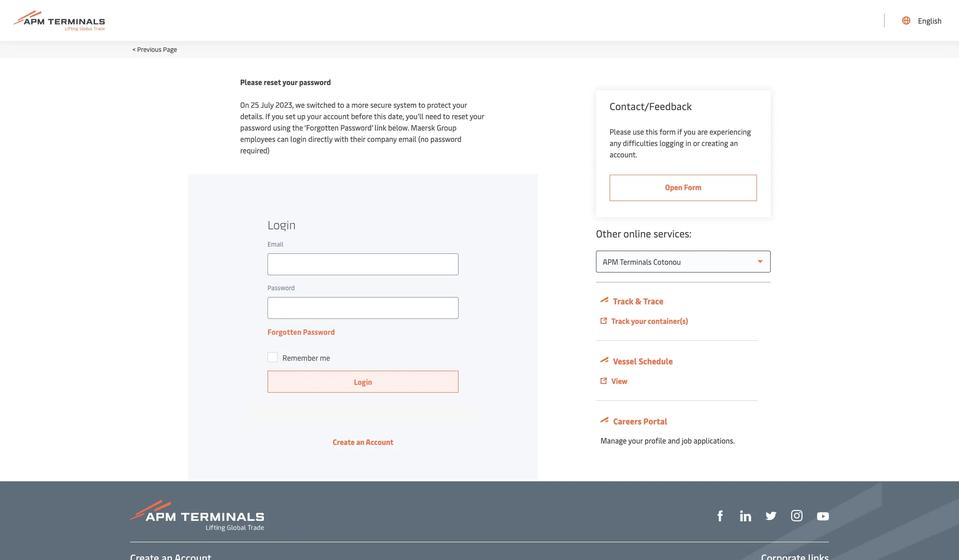 Task type: locate. For each thing, give the bounding box(es) containing it.
company
[[367, 134, 397, 144]]

0 horizontal spatial please
[[240, 77, 262, 87]]

below.
[[388, 122, 409, 132]]

you right the if
[[684, 127, 696, 137]]

account.
[[610, 149, 638, 159]]

job
[[682, 436, 692, 446]]

an right create
[[356, 437, 365, 447]]

schedule
[[639, 356, 673, 367]]

track left &
[[613, 295, 634, 307]]

experiencing
[[710, 127, 751, 137]]

you
[[272, 111, 284, 121], [684, 127, 696, 137]]

track down track & trace
[[612, 316, 630, 326]]

reset up group
[[452, 111, 468, 121]]

1 vertical spatial password
[[240, 122, 271, 132]]

password up "switched"
[[299, 77, 331, 87]]

account
[[366, 437, 394, 447]]

0 horizontal spatial an
[[356, 437, 365, 447]]

create
[[333, 437, 355, 447]]

online
[[624, 227, 651, 240]]

0 vertical spatial reset
[[264, 77, 281, 87]]

0 vertical spatial please
[[240, 77, 262, 87]]

(no
[[418, 134, 429, 144]]

you tube link
[[818, 510, 829, 521]]

0 vertical spatial track
[[613, 295, 634, 307]]

use
[[633, 127, 644, 137]]

< previous page
[[132, 45, 177, 54]]

more
[[352, 100, 369, 110]]

link
[[375, 122, 387, 132]]

other online services:
[[596, 227, 692, 240]]

track & trace
[[612, 295, 664, 307]]

1 vertical spatial you
[[684, 127, 696, 137]]

please use this form if you are experiencing any difficulties logging in or creating an account.
[[610, 127, 751, 159]]

in
[[686, 138, 692, 148]]

please up the any on the top right
[[610, 127, 631, 137]]

this inside on 25 july 2023, we switched to a more secure system to protect your details. if you set up your account before this date, you'll need to reset your password using the 'forgotten password' link below. maersk group employees can login directly with their company email (no password required)
[[374, 111, 386, 121]]

0 horizontal spatial this
[[374, 111, 386, 121]]

set
[[286, 111, 296, 121]]

1 vertical spatial reset
[[452, 111, 468, 121]]

1 vertical spatial this
[[646, 127, 658, 137]]

0 vertical spatial this
[[374, 111, 386, 121]]

reset inside on 25 july 2023, we switched to a more secure system to protect your details. if you set up your account before this date, you'll need to reset your password using the 'forgotten password' link below. maersk group employees can login directly with their company email (no password required)
[[452, 111, 468, 121]]

your up 2023,
[[283, 77, 298, 87]]

track for track your container(s)
[[612, 316, 630, 326]]

1 horizontal spatial please
[[610, 127, 631, 137]]

your
[[283, 77, 298, 87], [453, 100, 467, 110], [307, 111, 322, 121], [470, 111, 484, 121], [631, 316, 647, 326], [629, 436, 643, 446]]

your right up
[[307, 111, 322, 121]]

2 horizontal spatial to
[[443, 111, 450, 121]]

please inside 'please use this form if you are experiencing any difficulties logging in or creating an account.'
[[610, 127, 631, 137]]

2 vertical spatial password
[[431, 134, 462, 144]]

1 horizontal spatial reset
[[452, 111, 468, 121]]

reset
[[264, 77, 281, 87], [452, 111, 468, 121]]

to
[[337, 100, 344, 110], [419, 100, 425, 110], [443, 111, 450, 121]]

2 horizontal spatial password
[[431, 134, 462, 144]]

1 vertical spatial please
[[610, 127, 631, 137]]

to up you'll
[[419, 100, 425, 110]]

manage
[[601, 436, 627, 446]]

25
[[251, 100, 259, 110]]

to left a
[[337, 100, 344, 110]]

using
[[273, 122, 291, 132]]

difficulties
[[623, 138, 658, 148]]

logging
[[660, 138, 684, 148]]

profile
[[645, 436, 666, 446]]

track your container(s)
[[612, 316, 688, 326]]

english
[[919, 15, 942, 25]]

this right "use"
[[646, 127, 658, 137]]

directly
[[308, 134, 333, 144]]

password down group
[[431, 134, 462, 144]]

this up link
[[374, 111, 386, 121]]

view
[[612, 376, 628, 386]]

youtube image
[[818, 512, 829, 521]]

0 horizontal spatial to
[[337, 100, 344, 110]]

1 horizontal spatial you
[[684, 127, 696, 137]]

&
[[636, 295, 642, 307]]

system
[[394, 100, 417, 110]]

details.
[[240, 111, 264, 121]]

please up 25
[[240, 77, 262, 87]]

july
[[261, 100, 274, 110]]

portal
[[644, 416, 668, 427]]

password up employees
[[240, 122, 271, 132]]

0 vertical spatial password
[[299, 77, 331, 87]]

please for please use this form if you are experiencing any difficulties logging in or creating an account.
[[610, 127, 631, 137]]

if
[[678, 127, 682, 137]]

protect
[[427, 100, 451, 110]]

group
[[437, 122, 457, 132]]

password
[[299, 77, 331, 87], [240, 122, 271, 132], [431, 134, 462, 144]]

twitter image
[[766, 511, 777, 522]]

reset up the july
[[264, 77, 281, 87]]

required)
[[240, 145, 270, 155]]

you right if
[[272, 111, 284, 121]]

create an account link
[[333, 437, 394, 447]]

1 horizontal spatial this
[[646, 127, 658, 137]]

1 vertical spatial an
[[356, 437, 365, 447]]

or
[[693, 138, 700, 148]]

contact/feedback
[[610, 99, 692, 113]]

<
[[132, 45, 136, 54]]

please
[[240, 77, 262, 87], [610, 127, 631, 137]]

your down "careers portal"
[[629, 436, 643, 446]]

to up group
[[443, 111, 450, 121]]

an down the experiencing
[[730, 138, 738, 148]]

0 vertical spatial an
[[730, 138, 738, 148]]

1 horizontal spatial an
[[730, 138, 738, 148]]

track
[[613, 295, 634, 307], [612, 316, 630, 326]]

1 vertical spatial track
[[612, 316, 630, 326]]

linkedin__x28_alt_x29__3_ link
[[741, 510, 752, 522]]

open form
[[665, 182, 702, 192]]

open form link
[[610, 175, 757, 201]]

container(s)
[[648, 316, 688, 326]]

1 horizontal spatial password
[[299, 77, 331, 87]]

page
[[163, 45, 177, 54]]

an
[[730, 138, 738, 148], [356, 437, 365, 447]]

0 horizontal spatial you
[[272, 111, 284, 121]]

facebook image
[[715, 511, 726, 522]]

form
[[660, 127, 676, 137]]

0 vertical spatial you
[[272, 111, 284, 121]]

you inside on 25 july 2023, we switched to a more secure system to protect your details. if you set up your account before this date, you'll need to reset your password using the 'forgotten password' link below. maersk group employees can login directly with their company email (no password required)
[[272, 111, 284, 121]]



Task type: describe. For each thing, give the bounding box(es) containing it.
the
[[292, 122, 303, 132]]

password'
[[341, 122, 373, 132]]

before
[[351, 111, 373, 121]]

instagram image
[[792, 510, 803, 522]]

can
[[277, 134, 289, 144]]

vessel
[[613, 356, 637, 367]]

fill 44 link
[[766, 510, 777, 522]]

creating
[[702, 138, 729, 148]]

if
[[265, 111, 270, 121]]

careers portal
[[612, 416, 668, 427]]

track your container(s) link
[[601, 315, 754, 327]]

we
[[296, 100, 305, 110]]

instagram link
[[792, 510, 803, 522]]

services:
[[654, 227, 692, 240]]

trace
[[644, 295, 664, 307]]

a
[[346, 100, 350, 110]]

your right need
[[470, 111, 484, 121]]

account
[[323, 111, 349, 121]]

your down &
[[631, 316, 647, 326]]

shape link
[[715, 510, 726, 522]]

their
[[350, 134, 366, 144]]

on
[[240, 100, 249, 110]]

0 horizontal spatial reset
[[264, 77, 281, 87]]

switched
[[307, 100, 336, 110]]

careers
[[614, 416, 642, 427]]

previous
[[137, 45, 162, 54]]

other
[[596, 227, 621, 240]]

please reset your password
[[240, 77, 331, 87]]

employees
[[240, 134, 276, 144]]

up
[[297, 111, 306, 121]]

apmt footer logo image
[[130, 500, 264, 532]]

need
[[425, 111, 441, 121]]

create an account
[[333, 437, 394, 447]]

vessel schedule
[[612, 356, 673, 367]]

and
[[668, 436, 680, 446]]

are
[[698, 127, 708, 137]]

this inside 'please use this form if you are experiencing any difficulties logging in or creating an account.'
[[646, 127, 658, 137]]

please for please reset your password
[[240, 77, 262, 87]]

open
[[665, 182, 683, 192]]

form
[[684, 182, 702, 192]]

on 25 july 2023, we switched to a more secure system to protect your details. if you set up your account before this date, you'll need to reset your password using the 'forgotten password' link below. maersk group employees can login directly with their company email (no password required)
[[240, 100, 484, 155]]

2023,
[[276, 100, 294, 110]]

login
[[291, 134, 307, 144]]

you'll
[[406, 111, 424, 121]]

view link
[[601, 376, 754, 387]]

with
[[334, 134, 349, 144]]

0 horizontal spatial password
[[240, 122, 271, 132]]

1 horizontal spatial to
[[419, 100, 425, 110]]

previous page link
[[137, 45, 177, 54]]

manage your profile and job applications.
[[601, 436, 735, 446]]

applications.
[[694, 436, 735, 446]]

'forgotten
[[304, 122, 339, 132]]

maersk
[[411, 122, 435, 132]]

an inside 'please use this form if you are experiencing any difficulties logging in or creating an account.'
[[730, 138, 738, 148]]

date,
[[388, 111, 404, 121]]

any
[[610, 138, 621, 148]]

track for track & trace
[[613, 295, 634, 307]]

your right protect
[[453, 100, 467, 110]]

english button
[[903, 0, 942, 41]]

linkedin image
[[741, 511, 752, 522]]

secure
[[370, 100, 392, 110]]

you inside 'please use this form if you are experiencing any difficulties logging in or creating an account.'
[[684, 127, 696, 137]]

email
[[399, 134, 417, 144]]



Task type: vqa. For each thing, say whether or not it's contained in the screenshot.
the below.
yes



